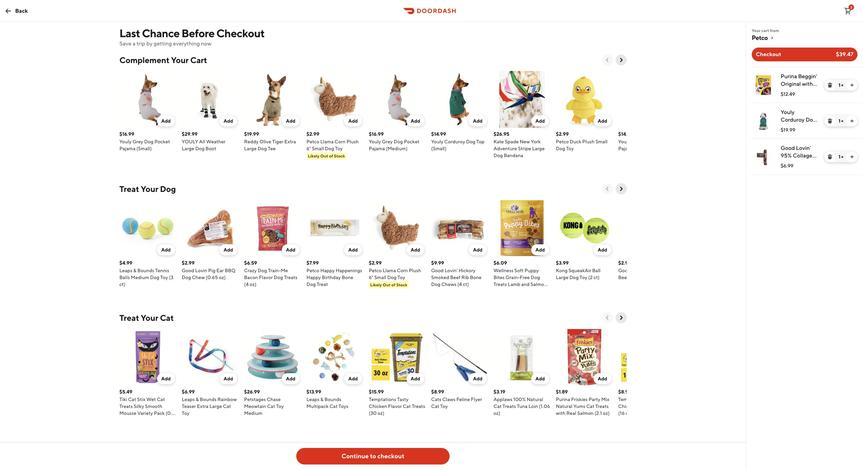Task type: locate. For each thing, give the bounding box(es) containing it.
temptations down $15.99
[[369, 397, 396, 402]]

0 vertical spatial (3
[[169, 275, 173, 280]]

$16.99 for $16.99 youly grey dog pocket pajama (medium)
[[369, 131, 384, 137]]

1 grey from the left
[[133, 139, 143, 144]]

bandana
[[504, 153, 523, 158]]

bone down happenings
[[342, 275, 353, 280]]

3 items, open order cart image
[[844, 7, 852, 15]]

petco
[[752, 34, 768, 41], [307, 139, 320, 144], [556, 139, 569, 144], [307, 268, 320, 273], [369, 268, 382, 273]]

llama
[[320, 139, 334, 144], [383, 268, 396, 273]]

good inside $9.99 good lovin' hickory smoked beef rib bone dog chews (4 ct)
[[431, 268, 444, 273]]

youly inside $16.99 youly grey dog pocket pajama (medium)
[[369, 139, 381, 144]]

2 (4 from the left
[[458, 282, 462, 287]]

2 horizontal spatial plush
[[583, 139, 595, 144]]

add for $3.99 kong squeakair ball large dog toy (2 ct)
[[598, 247, 608, 253]]

kong
[[556, 268, 568, 273]]

pajama inside $14.99 youly print pink dog pajama (small)
[[619, 146, 635, 151]]

beef up chews
[[450, 275, 461, 280]]

3 good from the left
[[619, 268, 631, 273]]

add for $3.19 applaws 100% natural cat treats tuna loin (1.06 oz)
[[536, 376, 545, 382]]

0 vertical spatial remove item from cart image
[[828, 82, 833, 88]]

(4 inside $9.99 good lovin' hickory smoked beef rib bone dog chews (4 ct)
[[458, 282, 462, 287]]

large down youly
[[182, 146, 194, 151]]

1 horizontal spatial bounds
[[200, 397, 217, 402]]

0 horizontal spatial flavor
[[259, 275, 273, 280]]

2 $16.99 from the left
[[369, 131, 384, 137]]

corduroy left top
[[444, 139, 465, 144]]

good up smoked
[[431, 268, 444, 273]]

remove item from cart image for $12.49
[[828, 82, 833, 88]]

temptations
[[369, 397, 396, 402], [619, 397, 646, 402]]

ct) right 6
[[133, 417, 139, 423]]

bacon
[[244, 275, 258, 280]]

0 horizontal spatial lovin'
[[445, 268, 458, 273]]

pajama inside $16.99 youly grey dog pocket pajama (medium)
[[369, 146, 385, 151]]

stix
[[137, 397, 145, 402]]

leaps inside $13.99 leaps & bounds multipack cat toys
[[307, 397, 320, 402]]

1 vertical spatial ×
[[842, 118, 844, 124]]

ct) right (2 at the bottom of page
[[594, 275, 600, 280]]

pink
[[643, 139, 653, 144]]

me
[[281, 268, 288, 273]]

bounds left tennis
[[137, 268, 154, 273]]

3 pajama from the left
[[619, 146, 635, 151]]

1 vertical spatial checkout
[[756, 51, 782, 58]]

2 lovin' from the left
[[632, 268, 645, 273]]

ct) down rib
[[463, 282, 469, 287]]

leaps up balls
[[119, 268, 132, 273]]

0 vertical spatial salmon
[[531, 282, 547, 287]]

2 $14.99 from the left
[[619, 131, 633, 137]]

pajama for youly print pink dog pajama (small)
[[619, 146, 635, 151]]

1 horizontal spatial extra
[[284, 139, 296, 144]]

2 $8.99 from the left
[[619, 389, 632, 395]]

1 vertical spatial $2.99 petco llama corn plush 6" small dog toy likely out of stock
[[369, 260, 421, 287]]

next button of carousel image
[[618, 57, 625, 63], [618, 314, 625, 321]]

corduroy up vest
[[781, 117, 805, 123]]

$26.95 kate spade new york adventure stripe large dog bandana
[[494, 131, 545, 158]]

oz) right (30
[[378, 411, 385, 416]]

add for $9.99 good lovin' hickory smoked beef rib bone dog chews (4 ct)
[[473, 247, 483, 253]]

(4
[[244, 282, 249, 287], [458, 282, 462, 287]]

pack
[[154, 411, 165, 416]]

chew inside $2.99 good lovin pig ear bbq dog chew (0.65 oz)
[[192, 275, 205, 280]]

medium inside "$4.99 leaps & bounds tennis balls medium dog toy (3 ct)"
[[131, 275, 149, 280]]

before
[[182, 27, 215, 40]]

treats inside $15.99 temptations tasty chicken flavor cat treats (30 oz)
[[412, 404, 425, 409]]

$9.99
[[431, 260, 444, 266]]

1 horizontal spatial 6"
[[369, 275, 373, 280]]

your for cart
[[171, 55, 189, 65]]

temptations inside $15.99 temptations tasty chicken flavor cat treats (30 oz)
[[369, 397, 396, 402]]

(4 inside the $6.59 crazy dog train-me bacon flavor dog treats (4 oz)
[[244, 282, 249, 287]]

chase
[[267, 397, 281, 402]]

0 horizontal spatial small
[[312, 146, 324, 151]]

1 horizontal spatial small
[[374, 275, 386, 280]]

oz) inside $6.09 wellness soft puppy bites grain-free dog treats lamb and salmon recipe (3 oz)
[[515, 289, 522, 294]]

dog inside $16.99 youly grey dog pocket pajama (medium)
[[394, 139, 403, 144]]

out for rightmost petco llama corn plush 6" small dog toy image
[[383, 282, 391, 287]]

temptations inside the "$8.99 temptations tasty chicken flavor cat treats (16 oz)"
[[619, 397, 646, 402]]

3 1 × from the top
[[839, 154, 844, 160]]

(small) for $16.99
[[137, 146, 152, 151]]

2 next button of carousel image from the top
[[618, 314, 625, 321]]

3 1 from the top
[[839, 154, 841, 160]]

tasty inside $15.99 temptations tasty chicken flavor cat treats (30 oz)
[[397, 397, 409, 402]]

$2.99 petco llama corn plush 6" small dog toy likely out of stock
[[307, 131, 359, 159], [369, 260, 421, 287]]

$6.99 for $6.99 leaps & bounds rainbow teaser extra large cat toy
[[182, 389, 195, 395]]

leaps up teaser at the left of page
[[182, 397, 195, 402]]

oz) right the (16
[[626, 411, 633, 416]]

temptations up the (16
[[619, 397, 646, 402]]

0 horizontal spatial $8.99
[[431, 389, 444, 395]]

1 horizontal spatial chicken
[[619, 404, 637, 409]]

6" for the leftmost petco llama corn plush 6" small dog toy image
[[307, 146, 311, 151]]

$16.99 inside $16.99 youly grey dog pocket pajama (medium)
[[369, 131, 384, 137]]

natural inside $1.89 purina friskies party mix natural yums cat treats with real salmon (2.1 oz)
[[556, 404, 573, 409]]

large down kong
[[556, 275, 569, 280]]

3 (small) from the left
[[636, 146, 651, 151]]

lovin' up smoked
[[445, 268, 458, 273]]

temptations tasty chicken flavor cat treats (30 oz) image
[[369, 329, 426, 386]]

ct) inside $9.99 good lovin' hickory smoked beef rib bone dog chews (4 ct)
[[463, 282, 469, 287]]

1 vertical spatial next button of carousel image
[[618, 314, 625, 321]]

0 horizontal spatial good
[[182, 268, 194, 273]]

oz)
[[219, 275, 226, 280], [250, 282, 257, 287], [515, 289, 522, 294], [378, 411, 385, 416], [494, 411, 501, 416], [603, 411, 610, 416], [626, 411, 633, 416]]

reddy olive tiger extra large dog tee image
[[244, 71, 301, 128]]

0 vertical spatial previous button of carousel image
[[604, 185, 611, 192]]

1 horizontal spatial salmon
[[578, 411, 594, 416]]

crazy dog train-me bacon flavor dog treats (4 oz) image
[[244, 200, 301, 257]]

0 horizontal spatial checkout
[[217, 27, 265, 40]]

$12.49
[[781, 91, 795, 97]]

oz) down ear
[[219, 275, 226, 280]]

bone right rib
[[470, 275, 482, 280]]

1 vertical spatial petco llama corn plush 6" small dog toy image
[[369, 200, 426, 257]]

1 horizontal spatial $6.99
[[781, 163, 794, 169]]

pajama inside $16.99 youly grey dog pocket pajama (small)
[[119, 146, 136, 151]]

1 temptations from the left
[[369, 397, 396, 402]]

(4 down rib
[[458, 282, 462, 287]]

youly for $16.99 youly grey dog pocket pajama (medium)
[[369, 139, 381, 144]]

oz) down bacon
[[250, 282, 257, 287]]

previous button of carousel image
[[604, 185, 611, 192], [604, 314, 611, 321]]

$8.99 up the (16
[[619, 389, 632, 395]]

leaps & bounds rainbow teaser extra large cat toy image
[[182, 329, 239, 386]]

treats inside $6.09 wellness soft puppy bites grain-free dog treats lamb and salmon recipe (3 oz)
[[494, 282, 507, 287]]

1 vertical spatial natural
[[556, 404, 573, 409]]

good for good lovin' dehydrated beef trachea dog chew
[[619, 268, 631, 273]]

3
[[851, 5, 853, 9]]

add for $13.99 leaps & bounds multipack cat toys
[[348, 376, 358, 382]]

flavor inside $15.99 temptations tasty chicken flavor cat treats (30 oz)
[[388, 404, 402, 409]]

1 horizontal spatial $2.99 petco llama corn plush 6" small dog toy likely out of stock
[[369, 260, 421, 287]]

good left lovin
[[182, 268, 194, 273]]

1 horizontal spatial $19.99
[[781, 127, 796, 133]]

happy down $7.99
[[307, 275, 321, 280]]

trip
[[137, 40, 145, 47]]

checkout
[[217, 27, 265, 40], [756, 51, 782, 58]]

1 vertical spatial salmon
[[578, 411, 594, 416]]

1 vertical spatial remove item from cart image
[[828, 118, 833, 124]]

oz) inside $3.19 applaws 100% natural cat treats tuna loin (1.06 oz)
[[494, 411, 501, 416]]

$6.99 right good lovin' 95% collagen braid dog treats (1.34 oz) image
[[781, 163, 794, 169]]

0 vertical spatial $6.99
[[781, 163, 794, 169]]

chicken up the (16
[[619, 404, 637, 409]]

0 horizontal spatial $6.99
[[182, 389, 195, 395]]

$6.99 inside youly corduroy dog vest (xxs) list
[[781, 163, 794, 169]]

0 horizontal spatial bounds
[[137, 268, 154, 273]]

$16.99 inside $16.99 youly grey dog pocket pajama (small)
[[119, 131, 134, 137]]

stock for rightmost petco llama corn plush 6" small dog toy image
[[396, 282, 408, 287]]

flavor for $8.99 temptations tasty chicken flavor cat treats (16 oz)
[[638, 404, 652, 409]]

smooth
[[145, 404, 162, 409]]

2 tasty from the left
[[647, 397, 658, 402]]

by
[[146, 40, 153, 47]]

0 vertical spatial next button of carousel image
[[618, 57, 625, 63]]

0 vertical spatial stock
[[334, 153, 345, 159]]

beef left trachea
[[619, 275, 629, 280]]

add for $7.99 petco happy happenings happy birthday bone dog treat
[[348, 247, 358, 253]]

2 chicken from the left
[[619, 404, 637, 409]]

$19.99 up reddy
[[244, 131, 259, 137]]

grain-
[[506, 275, 520, 280]]

all
[[199, 139, 205, 144]]

bounds for dog
[[137, 268, 154, 273]]

petco llama corn plush 6" small dog toy image
[[307, 71, 363, 128], [369, 200, 426, 257]]

treats
[[284, 275, 297, 280], [494, 282, 507, 287], [119, 404, 133, 409], [412, 404, 425, 409], [503, 404, 516, 409], [596, 404, 609, 409], [662, 404, 675, 409]]

1 horizontal spatial good
[[431, 268, 444, 273]]

oz) right (2.1
[[603, 411, 610, 416]]

3 × from the top
[[842, 154, 844, 160]]

silky
[[134, 404, 144, 409]]

next button of carousel image
[[618, 185, 625, 192]]

1 vertical spatial treat
[[317, 282, 328, 287]]

large down rainbow
[[210, 404, 222, 409]]

grey inside $16.99 youly grey dog pocket pajama (small)
[[133, 139, 143, 144]]

flavor inside the $6.59 crazy dog train-me bacon flavor dog treats (4 oz)
[[259, 275, 273, 280]]

0 horizontal spatial out
[[321, 153, 328, 159]]

1 pajama from the left
[[119, 146, 136, 151]]

0 horizontal spatial plush
[[347, 139, 359, 144]]

tasty inside the "$8.99 temptations tasty chicken flavor cat treats (16 oz)"
[[647, 397, 658, 402]]

pocket left youly
[[154, 139, 170, 144]]

petco inside $7.99 petco happy happenings happy birthday bone dog treat
[[307, 268, 320, 273]]

(4 down bacon
[[244, 282, 249, 287]]

$8.99 for $8.99 cats claws feline flyer cat toy
[[431, 389, 444, 395]]

0 horizontal spatial grey
[[133, 139, 143, 144]]

1 horizontal spatial temptations
[[619, 397, 646, 402]]

good
[[182, 268, 194, 273], [431, 268, 444, 273], [619, 268, 631, 273]]

remove item from cart image
[[828, 154, 833, 160]]

add one to cart image
[[850, 82, 855, 88], [850, 118, 855, 124], [850, 154, 855, 160]]

extra right tiger
[[284, 139, 296, 144]]

cat inside $15.99 temptations tasty chicken flavor cat treats (30 oz)
[[403, 404, 411, 409]]

corduroy inside youly corduroy dog vest (xxs) $19.99
[[781, 117, 805, 123]]

& up teaser at the left of page
[[196, 397, 199, 402]]

0 vertical spatial 1 ×
[[839, 82, 844, 88]]

1 bone from the left
[[342, 275, 353, 280]]

1 horizontal spatial out
[[383, 282, 391, 287]]

large down reddy
[[244, 146, 257, 151]]

add for $8.99 cats claws feline flyer cat toy
[[473, 376, 483, 382]]

plush
[[347, 139, 359, 144], [583, 139, 595, 144], [409, 268, 421, 273]]

1 chicken from the left
[[369, 404, 387, 409]]

& for $6.99
[[196, 397, 199, 402]]

1 next button of carousel image from the top
[[618, 57, 625, 63]]

getting
[[154, 40, 172, 47]]

treat inside $7.99 petco happy happenings happy birthday bone dog treat
[[317, 282, 328, 287]]

0 horizontal spatial $16.99
[[119, 131, 134, 137]]

2 vertical spatial 1
[[839, 154, 841, 160]]

train-
[[268, 268, 281, 273]]

2 horizontal spatial leaps
[[307, 397, 320, 402]]

1 vertical spatial of
[[392, 282, 396, 287]]

treat your dog
[[119, 184, 176, 194]]

temptations for $15.99
[[369, 397, 396, 402]]

1 horizontal spatial (4
[[458, 282, 462, 287]]

add
[[161, 118, 171, 124], [224, 118, 233, 124], [286, 118, 296, 124], [348, 118, 358, 124], [411, 118, 420, 124], [473, 118, 483, 124], [536, 118, 545, 124], [598, 118, 608, 124], [161, 247, 171, 253], [224, 247, 233, 253], [286, 247, 296, 253], [348, 247, 358, 253], [411, 247, 420, 253], [473, 247, 483, 253], [536, 247, 545, 253], [598, 247, 608, 253], [161, 376, 171, 382], [224, 376, 233, 382], [286, 376, 296, 382], [348, 376, 358, 382], [411, 376, 420, 382], [473, 376, 483, 382], [536, 376, 545, 382], [598, 376, 608, 382]]

$3.19 applaws 100% natural cat treats tuna loin (1.06 oz)
[[494, 389, 550, 416]]

1 horizontal spatial $8.99
[[619, 389, 632, 395]]

temptations for $8.99
[[619, 397, 646, 402]]

cat
[[160, 313, 174, 323], [128, 397, 136, 402], [157, 397, 165, 402], [223, 404, 231, 409], [267, 404, 275, 409], [330, 404, 338, 409], [403, 404, 411, 409], [431, 404, 439, 409], [494, 404, 502, 409], [587, 404, 595, 409], [653, 404, 661, 409]]

pocket for youly grey dog pocket pajama (small)
[[154, 139, 170, 144]]

extra right teaser at the left of page
[[197, 404, 209, 409]]

× for $6.99
[[842, 154, 844, 160]]

add for $6.59 crazy dog train-me bacon flavor dog treats (4 oz)
[[286, 247, 296, 253]]

natural inside $3.19 applaws 100% natural cat treats tuna loin (1.06 oz)
[[527, 397, 543, 402]]

3 button
[[841, 4, 855, 18]]

1 vertical spatial small
[[312, 146, 324, 151]]

(0.5
[[166, 411, 175, 416]]

0 vertical spatial of
[[329, 153, 333, 159]]

1 horizontal spatial tasty
[[647, 397, 658, 402]]

x
[[126, 417, 128, 423]]

1 remove item from cart image from the top
[[828, 82, 833, 88]]

(30
[[369, 411, 377, 416]]

1 $14.99 from the left
[[431, 131, 446, 137]]

2 (small) from the left
[[431, 146, 447, 151]]

chew inside $2.99 good lovin' dehydrated beef trachea dog chew
[[658, 275, 671, 280]]

2 bone from the left
[[470, 275, 482, 280]]

large down york
[[532, 146, 545, 151]]

of
[[329, 153, 333, 159], [392, 282, 396, 287]]

×
[[842, 82, 844, 88], [842, 118, 844, 124], [842, 154, 844, 160]]

(3 down tennis
[[169, 275, 173, 280]]

leaps inside $6.99 leaps & bounds rainbow teaser extra large cat toy
[[182, 397, 195, 402]]

$19.99 right 'youly corduroy dog vest (xxs)' image
[[781, 127, 796, 133]]

0 horizontal spatial chicken
[[369, 404, 387, 409]]

1 add one to cart image from the top
[[850, 82, 855, 88]]

(small) inside $14.99 youly print pink dog pajama (small)
[[636, 146, 651, 151]]

1 horizontal spatial llama
[[383, 268, 396, 273]]

toy inside $2.99 petco duck plush small dog toy
[[566, 146, 574, 151]]

0 vertical spatial add one to cart image
[[850, 82, 855, 88]]

1 for $12.49
[[839, 82, 841, 88]]

chicken up (30
[[369, 404, 387, 409]]

bounds left rainbow
[[200, 397, 217, 402]]

(2.1
[[595, 411, 602, 416]]

1 pocket from the left
[[154, 139, 170, 144]]

teaser
[[182, 404, 196, 409]]

$8.99
[[431, 389, 444, 395], [619, 389, 632, 395]]

oz) down applaws
[[494, 411, 501, 416]]

youly for $14.99 youly corduroy dog top (small)
[[431, 139, 444, 144]]

chicken inside the "$8.99 temptations tasty chicken flavor cat treats (16 oz)"
[[619, 404, 637, 409]]

oz) inside $1.89 purina friskies party mix natural yums cat treats with real salmon (2.1 oz)
[[603, 411, 610, 416]]

1 horizontal spatial (3
[[510, 289, 515, 294]]

1 horizontal spatial grey
[[382, 139, 393, 144]]

0 vertical spatial petco llama corn plush 6" small dog toy image
[[307, 71, 363, 128]]

grey for (medium)
[[382, 139, 393, 144]]

add one to cart image for $12.49
[[850, 82, 855, 88]]

oz) inside $2.99 good lovin pig ear bbq dog chew (0.65 oz)
[[219, 275, 226, 280]]

1 horizontal spatial (small)
[[431, 146, 447, 151]]

dog inside youly corduroy dog vest (xxs) $19.99
[[806, 117, 817, 123]]

1 $8.99 from the left
[[431, 389, 444, 395]]

bounds inside $6.99 leaps & bounds rainbow teaser extra large cat toy
[[200, 397, 217, 402]]

happy up birthday
[[320, 268, 335, 273]]

next button of carousel image for complement your cart
[[618, 57, 625, 63]]

0 horizontal spatial $14.99
[[431, 131, 446, 137]]

0 horizontal spatial bone
[[342, 275, 353, 280]]

1 lovin' from the left
[[445, 268, 458, 273]]

bounds inside "$4.99 leaps & bounds tennis balls medium dog toy (3 ct)"
[[137, 268, 154, 273]]

2 temptations from the left
[[619, 397, 646, 402]]

out for the leftmost petco llama corn plush 6" small dog toy image
[[321, 153, 328, 159]]

toy inside $6.99 leaps & bounds rainbow teaser extra large cat toy
[[182, 411, 190, 416]]

2 previous button of carousel image from the top
[[604, 314, 611, 321]]

kate spade new york adventure stripe large dog bandana image
[[494, 71, 551, 128]]

0 horizontal spatial &
[[133, 268, 137, 273]]

2 horizontal spatial bounds
[[325, 397, 341, 402]]

$2.99 for petco duck plush small dog toy
[[556, 131, 569, 137]]

$2.99 for good lovin' dehydrated beef trachea dog chew
[[619, 260, 631, 266]]

1 horizontal spatial &
[[196, 397, 199, 402]]

natural
[[527, 397, 543, 402], [556, 404, 573, 409]]

medium for meowtain
[[244, 411, 263, 416]]

salmon right and at right bottom
[[531, 282, 547, 287]]

corduroy
[[781, 117, 805, 123], [444, 139, 465, 144]]

lovin' inside $2.99 good lovin' dehydrated beef trachea dog chew
[[632, 268, 645, 273]]

your
[[752, 28, 761, 33], [171, 55, 189, 65], [141, 184, 158, 194], [141, 313, 158, 323]]

youly all weather large dog boot image
[[182, 71, 239, 128]]

bites
[[494, 275, 505, 280]]

$2.99 inside $2.99 petco duck plush small dog toy
[[556, 131, 569, 137]]

1 horizontal spatial chew
[[658, 275, 671, 280]]

ct) down balls
[[119, 282, 125, 287]]

bone
[[342, 275, 353, 280], [470, 275, 482, 280]]

100%
[[514, 397, 526, 402]]

1 horizontal spatial checkout
[[756, 51, 782, 58]]

chicken for (16
[[619, 404, 637, 409]]

1 vertical spatial happy
[[307, 275, 321, 280]]

1 previous button of carousel image from the top
[[604, 185, 611, 192]]

2 horizontal spatial small
[[596, 139, 608, 144]]

happenings
[[336, 268, 362, 273]]

youly inside youly corduroy dog vest (xxs) $19.99
[[781, 109, 795, 115]]

stock for the leftmost petco llama corn plush 6" small dog toy image
[[334, 153, 345, 159]]

0 horizontal spatial temptations
[[369, 397, 396, 402]]

natural down purina
[[556, 404, 573, 409]]

good for good lovin' hickory smoked beef rib bone dog chews (4 ct)
[[431, 268, 444, 273]]

6"
[[307, 146, 311, 151], [369, 275, 373, 280]]

2 vertical spatial ×
[[842, 154, 844, 160]]

petco duck plush small dog toy image
[[556, 71, 613, 128]]

salmon down yums
[[578, 411, 594, 416]]

applaws 100% natural cat treats tuna loin (1.06 oz) image
[[494, 329, 551, 386]]

medium right balls
[[131, 275, 149, 280]]

2 vertical spatial add one to cart image
[[850, 154, 855, 160]]

0 horizontal spatial stock
[[334, 153, 345, 159]]

$6.99 up teaser at the left of page
[[182, 389, 195, 395]]

remove item from cart image for $19.99
[[828, 118, 833, 124]]

add for $4.99 leaps & bounds tennis balls medium dog toy (3 ct)
[[161, 247, 171, 253]]

2 good from the left
[[431, 268, 444, 273]]

1 (4 from the left
[[244, 282, 249, 287]]

1 vertical spatial extra
[[197, 404, 209, 409]]

dog inside "$4.99 leaps & bounds tennis balls medium dog toy (3 ct)"
[[150, 275, 159, 280]]

add for $15.99 temptations tasty chicken flavor cat treats (30 oz)
[[411, 376, 420, 382]]

save
[[119, 40, 131, 47]]

treat
[[119, 184, 139, 194], [317, 282, 328, 287], [119, 313, 139, 323]]

ear
[[216, 268, 224, 273]]

0 vertical spatial ×
[[842, 82, 844, 88]]

plush inside $2.99 petco duck plush small dog toy
[[583, 139, 595, 144]]

pocket up (medium)
[[404, 139, 420, 144]]

applaws
[[494, 397, 513, 402]]

grey for (small)
[[133, 139, 143, 144]]

1 horizontal spatial of
[[392, 282, 396, 287]]

1 good from the left
[[182, 268, 194, 273]]

checkout inside last chance before checkout save a trip by getting everything now
[[217, 27, 265, 40]]

chew for dehydrated
[[658, 275, 671, 280]]

& left tennis
[[133, 268, 137, 273]]

0 vertical spatial natural
[[527, 397, 543, 402]]

0 horizontal spatial petco llama corn plush 6" small dog toy image
[[307, 71, 363, 128]]

1 vertical spatial $6.99
[[182, 389, 195, 395]]

0 vertical spatial $2.99 petco llama corn plush 6" small dog toy likely out of stock
[[307, 131, 359, 159]]

1 1 × from the top
[[839, 82, 844, 88]]

dog inside $2.99 good lovin' dehydrated beef trachea dog chew
[[648, 275, 657, 280]]

ct)
[[594, 275, 600, 280], [119, 282, 125, 287], [463, 282, 469, 287], [133, 417, 139, 423]]

(3 down lamb
[[510, 289, 515, 294]]

dog inside $26.95 kate spade new york adventure stripe large dog bandana
[[494, 153, 503, 158]]

pocket inside $16.99 youly grey dog pocket pajama (medium)
[[404, 139, 420, 144]]

youly corduroy dog vest (xxs) image
[[753, 111, 774, 131]]

1 horizontal spatial $14.99
[[619, 131, 633, 137]]

add for $1.89 purina friskies party mix natural yums cat treats with real salmon (2.1 oz)
[[598, 376, 608, 382]]

chicken inside $15.99 temptations tasty chicken flavor cat treats (30 oz)
[[369, 404, 387, 409]]

& inside $13.99 leaps & bounds multipack cat toys
[[321, 397, 324, 402]]

$2.99
[[307, 131, 319, 137], [556, 131, 569, 137], [182, 260, 195, 266], [369, 260, 382, 266], [619, 260, 631, 266]]

leaps for leaps & bounds tennis balls medium dog toy (3 ct)
[[119, 268, 132, 273]]

flavor inside the "$8.99 temptations tasty chicken flavor cat treats (16 oz)"
[[638, 404, 652, 409]]

1 tasty from the left
[[397, 397, 409, 402]]

$6.09 wellness soft puppy bites grain-free dog treats lamb and salmon recipe (3 oz)
[[494, 260, 547, 294]]

$6.99 for $6.99
[[781, 163, 794, 169]]

medium for bounds
[[131, 275, 149, 280]]

0 horizontal spatial salmon
[[531, 282, 547, 287]]

oz) down lamb
[[515, 289, 522, 294]]

2 beef from the left
[[619, 275, 629, 280]]

0 horizontal spatial beef
[[450, 275, 461, 280]]

pocket
[[154, 139, 170, 144], [404, 139, 420, 144]]

medium down meowtain
[[244, 411, 263, 416]]

bounds up toys
[[325, 397, 341, 402]]

1 horizontal spatial flavor
[[388, 404, 402, 409]]

1 horizontal spatial likely
[[370, 282, 382, 287]]

$14.99 inside $14.99 youly corduroy dog top (small)
[[431, 131, 446, 137]]

likely for the leftmost petco llama corn plush 6" small dog toy image
[[308, 153, 320, 159]]

pocket inside $16.99 youly grey dog pocket pajama (small)
[[154, 139, 170, 144]]

2 horizontal spatial good
[[619, 268, 631, 273]]

1 horizontal spatial lovin'
[[632, 268, 645, 273]]

petco happy happenings happy birthday bone dog treat image
[[307, 200, 363, 257]]

(small) inside $16.99 youly grey dog pocket pajama (small)
[[137, 146, 152, 151]]

to
[[370, 453, 376, 460]]

$1.89 purina friskies party mix natural yums cat treats with real salmon (2.1 oz)
[[556, 389, 610, 416]]

youly
[[781, 109, 795, 115], [119, 139, 132, 144], [369, 139, 381, 144], [431, 139, 444, 144], [619, 139, 631, 144]]

3 add one to cart image from the top
[[850, 154, 855, 160]]

1 vertical spatial add one to cart image
[[850, 118, 855, 124]]

2 pocket from the left
[[404, 139, 420, 144]]

1 horizontal spatial pocket
[[404, 139, 420, 144]]

2 remove item from cart image from the top
[[828, 118, 833, 124]]

grey inside $16.99 youly grey dog pocket pajama (medium)
[[382, 139, 393, 144]]

1 vertical spatial medium
[[244, 411, 263, 416]]

1 chew from the left
[[192, 275, 205, 280]]

youly for $14.99 youly print pink dog pajama (small)
[[619, 139, 631, 144]]

youly inside $14.99 youly corduroy dog top (small)
[[431, 139, 444, 144]]

1 horizontal spatial $16.99
[[369, 131, 384, 137]]

remove item from cart image
[[828, 82, 833, 88], [828, 118, 833, 124]]

previous button of carousel image for treat your dog
[[604, 185, 611, 192]]

$16.99 youly grey dog pocket pajama (medium)
[[369, 131, 420, 151]]

medium inside $26.99 petstages chase meowtain cat toy medium
[[244, 411, 263, 416]]

0 vertical spatial treat
[[119, 184, 139, 194]]

0 vertical spatial checkout
[[217, 27, 265, 40]]

good lovin pig ear bbq dog chew (0.65 oz) image
[[182, 200, 239, 257]]

toy inside "$4.99 leaps & bounds tennis balls medium dog toy (3 ct)"
[[160, 275, 168, 280]]

$2.99 for good lovin pig ear bbq dog chew (0.65 oz)
[[182, 260, 195, 266]]

tee
[[268, 146, 276, 151]]

chew down the dehydrated
[[658, 275, 671, 280]]

good up trachea
[[619, 268, 631, 273]]

0 horizontal spatial of
[[329, 153, 333, 159]]

natural up loin
[[527, 397, 543, 402]]

lovin' inside $9.99 good lovin' hickory smoked beef rib bone dog chews (4 ct)
[[445, 268, 458, 273]]

0 horizontal spatial tasty
[[397, 397, 409, 402]]

& inside $6.99 leaps & bounds rainbow teaser extra large cat toy
[[196, 397, 199, 402]]

1 horizontal spatial corduroy
[[781, 117, 805, 123]]

2 horizontal spatial pajama
[[619, 146, 635, 151]]

& up multipack
[[321, 397, 324, 402]]

youly inside $14.99 youly print pink dog pajama (small)
[[619, 139, 631, 144]]

$6.59 crazy dog train-me bacon flavor dog treats (4 oz)
[[244, 260, 297, 287]]

1 vertical spatial (3
[[510, 289, 515, 294]]

leaps inside "$4.99 leaps & bounds tennis balls medium dog toy (3 ct)"
[[119, 268, 132, 273]]

back
[[15, 7, 28, 14]]

salmon
[[531, 282, 547, 287], [578, 411, 594, 416]]

mousse
[[119, 411, 136, 416]]

pajama for youly grey dog pocket pajama (small)
[[119, 146, 136, 151]]

1 $16.99 from the left
[[119, 131, 134, 137]]

2 chew from the left
[[658, 275, 671, 280]]

leaps down $13.99
[[307, 397, 320, 402]]

1 1 from the top
[[839, 82, 841, 88]]

1 × from the top
[[842, 82, 844, 88]]

add for $26.95 kate spade new york adventure stripe large dog bandana
[[536, 118, 545, 124]]

flavor
[[259, 275, 273, 280], [388, 404, 402, 409], [638, 404, 652, 409]]

flavor for $15.99 temptations tasty chicken flavor cat treats (30 oz)
[[388, 404, 402, 409]]

add for $29.99 youly all weather large dog boot
[[224, 118, 233, 124]]

2 pajama from the left
[[369, 146, 385, 151]]

stock
[[334, 153, 345, 159], [396, 282, 408, 287]]

× for $12.49
[[842, 82, 844, 88]]

add for $26.99 petstages chase meowtain cat toy medium
[[286, 376, 296, 382]]

loin
[[529, 404, 538, 409]]

lovin' up trachea
[[632, 268, 645, 273]]

corduroy inside $14.99 youly corduroy dog top (small)
[[444, 139, 465, 144]]

1 beef from the left
[[450, 275, 461, 280]]

and
[[521, 282, 530, 287]]

$14.99 for print
[[619, 131, 633, 137]]

$6.99 inside $6.99 leaps & bounds rainbow teaser extra large cat toy
[[182, 389, 195, 395]]

cat inside $26.99 petstages chase meowtain cat toy medium
[[267, 404, 275, 409]]

chew down lovin
[[192, 275, 205, 280]]

youly for $16.99 youly grey dog pocket pajama (small)
[[119, 139, 132, 144]]

2 × from the top
[[842, 118, 844, 124]]

$8.99 up cats
[[431, 389, 444, 395]]

variety
[[137, 411, 153, 416]]

1 (small) from the left
[[137, 146, 152, 151]]

2 grey from the left
[[382, 139, 393, 144]]



Task type: describe. For each thing, give the bounding box(es) containing it.
cat inside $8.99 cats claws feline flyer cat toy
[[431, 404, 439, 409]]

1 for $6.99
[[839, 154, 841, 160]]

$16.99 for $16.99 youly grey dog pocket pajama (small)
[[119, 131, 134, 137]]

toy inside $8.99 cats claws feline flyer cat toy
[[440, 404, 448, 409]]

bounds inside $13.99 leaps & bounds multipack cat toys
[[325, 397, 341, 402]]

likely for rightmost petco llama corn plush 6" small dog toy image
[[370, 282, 382, 287]]

dog inside $19.99 reddy olive tiger extra large dog tee
[[258, 146, 267, 151]]

$29.99
[[182, 131, 198, 137]]

stripe
[[518, 146, 531, 151]]

add for $6.99 leaps & bounds rainbow teaser extra large cat toy
[[224, 376, 233, 382]]

cats
[[431, 397, 442, 402]]

hickory
[[459, 268, 476, 273]]

$5.49
[[119, 389, 132, 395]]

add for $2.99 petco duck plush small dog toy
[[598, 118, 608, 124]]

petco inside $2.99 petco duck plush small dog toy
[[556, 139, 569, 144]]

youly grey dog pocket pajama (small) image
[[119, 71, 176, 128]]

lovin' for trachea
[[632, 268, 645, 273]]

cat inside $3.19 applaws 100% natural cat treats tuna loin (1.06 oz)
[[494, 404, 502, 409]]

(small) inside $14.99 youly corduroy dog top (small)
[[431, 146, 447, 151]]

now
[[201, 40, 212, 47]]

wellness soft puppy bites grain-free dog treats lamb and salmon recipe (3 oz) image
[[494, 200, 551, 257]]

& for $4.99
[[133, 268, 137, 273]]

continue
[[342, 453, 369, 460]]

(3 inside "$4.99 leaps & bounds tennis balls medium dog toy (3 ct)"
[[169, 275, 173, 280]]

toy inside $3.99 kong squeakair ball large dog toy (2 ct)
[[580, 275, 588, 280]]

treat for treat your cat
[[119, 313, 139, 323]]

1 horizontal spatial petco llama corn plush 6" small dog toy image
[[369, 200, 426, 257]]

flyer
[[471, 397, 482, 402]]

leaps for leaps & bounds multipack cat toys
[[307, 397, 320, 402]]

2 vertical spatial small
[[374, 275, 386, 280]]

$3.99
[[556, 260, 569, 266]]

0 horizontal spatial corn
[[335, 139, 346, 144]]

cats claws feline flyer cat toy image
[[431, 329, 488, 386]]

petstages chase meowtain cat toy medium image
[[244, 329, 301, 386]]

bone inside $7.99 petco happy happenings happy birthday bone dog treat
[[342, 275, 353, 280]]

treats inside the "$8.99 temptations tasty chicken flavor cat treats (16 oz)"
[[662, 404, 675, 409]]

$3.99 kong squeakair ball large dog toy (2 ct)
[[556, 260, 601, 280]]

$8.99 temptations tasty chicken flavor cat treats (16 oz)
[[619, 389, 675, 416]]

add for $19.99 reddy olive tiger extra large dog tee
[[286, 118, 296, 124]]

add one to cart image for $6.99
[[850, 154, 855, 160]]

$15.99
[[369, 389, 384, 395]]

ct) inside "$4.99 leaps & bounds tennis balls medium dog toy (3 ct)"
[[119, 282, 125, 287]]

petco link
[[752, 34, 858, 42]]

chicken for (30
[[369, 404, 387, 409]]

large inside $3.99 kong squeakair ball large dog toy (2 ct)
[[556, 275, 569, 280]]

$26.99
[[244, 389, 260, 395]]

leaps for leaps & bounds rainbow teaser extra large cat toy
[[182, 397, 195, 402]]

2 1 × from the top
[[839, 118, 844, 124]]

bounds for large
[[200, 397, 217, 402]]

youly corduroy dog top (small) image
[[431, 71, 488, 128]]

$39.47
[[836, 51, 854, 58]]

(xxs)
[[793, 124, 808, 131]]

chance
[[142, 27, 180, 40]]

0 vertical spatial happy
[[320, 268, 335, 273]]

large inside $26.95 kate spade new york adventure stripe large dog bandana
[[532, 146, 545, 151]]

cat inside $6.99 leaps & bounds rainbow teaser extra large cat toy
[[223, 404, 231, 409]]

chews
[[442, 282, 457, 287]]

treats inside the '$5.49 tiki cat stix wet cat treats silky smooth mousse variety pack (0.5 oz x 6 ct)'
[[119, 404, 133, 409]]

a
[[133, 40, 135, 47]]

beef inside $2.99 good lovin' dehydrated beef trachea dog chew
[[619, 275, 629, 280]]

large inside $19.99 reddy olive tiger extra large dog tee
[[244, 146, 257, 151]]

$8.99 cats claws feline flyer cat toy
[[431, 389, 482, 409]]

large inside $29.99 youly all weather large dog boot
[[182, 146, 194, 151]]

$6.09
[[494, 260, 507, 266]]

everything
[[173, 40, 200, 47]]

add for $2.99 good lovin pig ear bbq dog chew (0.65 oz)
[[224, 247, 233, 253]]

ct) inside $3.99 kong squeakair ball large dog toy (2 ct)
[[594, 275, 600, 280]]

(3 inside $6.09 wellness soft puppy bites grain-free dog treats lamb and salmon recipe (3 oz)
[[510, 289, 515, 294]]

cat inside $13.99 leaps & bounds multipack cat toys
[[330, 404, 338, 409]]

2 add one to cart image from the top
[[850, 118, 855, 124]]

$14.99 youly corduroy dog top (small)
[[431, 131, 485, 151]]

salmon for cat
[[578, 411, 594, 416]]

0 horizontal spatial llama
[[320, 139, 334, 144]]

pajama for youly grey dog pocket pajama (medium)
[[369, 146, 385, 151]]

weather
[[206, 139, 226, 144]]

chew for pig
[[192, 275, 205, 280]]

$14.99 youly print pink dog pajama (small)
[[619, 131, 663, 151]]

(16
[[619, 411, 625, 416]]

$2.99 petco duck plush small dog toy
[[556, 131, 608, 151]]

balls
[[119, 275, 130, 280]]

previous button of carousel image
[[604, 57, 611, 63]]

from
[[770, 28, 779, 33]]

claws
[[442, 397, 456, 402]]

dog inside $16.99 youly grey dog pocket pajama (small)
[[144, 139, 154, 144]]

2 1 from the top
[[839, 118, 841, 124]]

last
[[119, 27, 140, 40]]

oz) inside $15.99 temptations tasty chicken flavor cat treats (30 oz)
[[378, 411, 385, 416]]

small inside $2.99 petco duck plush small dog toy
[[596, 139, 608, 144]]

print
[[632, 139, 642, 144]]

crazy
[[244, 268, 257, 273]]

add for $14.99 youly corduroy dog top (small)
[[473, 118, 483, 124]]

treats inside $1.89 purina friskies party mix natural yums cat treats with real salmon (2.1 oz)
[[596, 404, 609, 409]]

dog inside $3.99 kong squeakair ball large dog toy (2 ct)
[[570, 275, 579, 280]]

6" for rightmost petco llama corn plush 6" small dog toy image
[[369, 275, 373, 280]]

leaps & bounds tennis balls medium dog toy (3 ct) image
[[119, 200, 176, 257]]

squeakair
[[569, 268, 592, 273]]

$19.99 reddy olive tiger extra large dog tee
[[244, 131, 296, 151]]

1 × for $6.99
[[839, 154, 844, 160]]

(1.06
[[539, 404, 550, 409]]

yums
[[574, 404, 586, 409]]

complement
[[119, 55, 170, 65]]

purina friskies party mix natural yums cat treats with real salmon (2.1 oz) image
[[556, 329, 613, 386]]

good lovin' 95% collagen braid dog treats (1.34 oz) image
[[753, 146, 774, 167]]

toy inside $26.99 petstages chase meowtain cat toy medium
[[276, 404, 284, 409]]

dog inside $2.99 petco duck plush small dog toy
[[556, 146, 565, 151]]

continue to checkout
[[342, 453, 405, 460]]

$19.99 inside $19.99 reddy olive tiger extra large dog tee
[[244, 131, 259, 137]]

smoked
[[431, 275, 449, 280]]

dog inside $9.99 good lovin' hickory smoked beef rib bone dog chews (4 ct)
[[431, 282, 441, 287]]

purina beggin' original with bacon strips dog treats (25 oz) image
[[753, 75, 774, 95]]

lovin
[[195, 268, 207, 273]]

(small) for $14.99
[[636, 146, 651, 151]]

pocket for youly grey dog pocket pajama (medium)
[[404, 139, 420, 144]]

ct) inside the '$5.49 tiki cat stix wet cat treats silky smooth mousse variety pack (0.5 oz x 6 ct)'
[[133, 417, 139, 423]]

checkout
[[377, 453, 405, 460]]

dog inside $7.99 petco happy happenings happy birthday bone dog treat
[[307, 282, 316, 287]]

spade
[[505, 139, 519, 144]]

beef inside $9.99 good lovin' hickory smoked beef rib bone dog chews (4 ct)
[[450, 275, 461, 280]]

youly corduroy dog vest (xxs) $19.99
[[781, 109, 817, 133]]

treats inside the $6.59 crazy dog train-me bacon flavor dog treats (4 oz)
[[284, 275, 297, 280]]

tuna
[[517, 404, 528, 409]]

1 horizontal spatial plush
[[409, 268, 421, 273]]

continue to checkout button
[[296, 448, 450, 465]]

adventure
[[494, 146, 517, 151]]

youly
[[182, 139, 198, 144]]

& for $13.99
[[321, 397, 324, 402]]

(medium)
[[386, 146, 408, 151]]

$14.99 for corduroy
[[431, 131, 446, 137]]

tasty for $8.99
[[647, 397, 658, 402]]

your for cat
[[141, 313, 158, 323]]

$6.59
[[244, 260, 257, 266]]

tiger
[[272, 139, 283, 144]]

feline
[[457, 397, 470, 402]]

(2
[[589, 275, 593, 280]]

1 × for $12.49
[[839, 82, 844, 88]]

$8.99 for $8.99 temptations tasty chicken flavor cat treats (16 oz)
[[619, 389, 632, 395]]

$26.99 petstages chase meowtain cat toy medium
[[244, 389, 284, 416]]

add for $5.49 tiki cat stix wet cat treats silky smooth mousse variety pack (0.5 oz x 6 ct)
[[161, 376, 171, 382]]

dog inside $14.99 youly corduroy dog top (small)
[[466, 139, 476, 144]]

treat for treat your dog
[[119, 184, 139, 194]]

$15.99 temptations tasty chicken flavor cat treats (30 oz)
[[369, 389, 425, 416]]

tiki cat stix wet cat treats silky smooth mousse variety pack (0.5 oz x 6 ct) image
[[119, 329, 176, 386]]

dehydrated
[[646, 268, 672, 273]]

boot
[[206, 146, 216, 151]]

treats inside $3.19 applaws 100% natural cat treats tuna loin (1.06 oz)
[[503, 404, 516, 409]]

with
[[556, 411, 566, 416]]

multipack
[[307, 404, 329, 409]]

add for $6.09 wellness soft puppy bites grain-free dog treats lamb and salmon recipe (3 oz)
[[536, 247, 545, 253]]

salmon for dog
[[531, 282, 547, 287]]

ball
[[593, 268, 601, 273]]

complement your cart
[[119, 55, 207, 65]]

youly grey dog pocket pajama (medium) image
[[369, 71, 426, 128]]

wellness
[[494, 268, 514, 273]]

extra inside $6.99 leaps & bounds rainbow teaser extra large cat toy
[[197, 404, 209, 409]]

$9.99 good lovin' hickory smoked beef rib bone dog chews (4 ct)
[[431, 260, 482, 287]]

0 horizontal spatial $2.99 petco llama corn plush 6" small dog toy likely out of stock
[[307, 131, 359, 159]]

$19.99 inside youly corduroy dog vest (xxs) $19.99
[[781, 127, 796, 133]]

your for dog
[[141, 184, 158, 194]]

your cart from
[[752, 28, 779, 33]]

1 vertical spatial llama
[[383, 268, 396, 273]]

cat inside $1.89 purina friskies party mix natural yums cat treats with real salmon (2.1 oz)
[[587, 404, 595, 409]]

add for $16.99 youly grey dog pocket pajama (medium)
[[411, 118, 420, 124]]

tasty for $15.99
[[397, 397, 409, 402]]

bone inside $9.99 good lovin' hickory smoked beef rib bone dog chews (4 ct)
[[470, 275, 482, 280]]

youly corduroy dog vest (xxs) list
[[747, 67, 863, 175]]

$2.99 good lovin pig ear bbq dog chew (0.65 oz)
[[182, 260, 236, 280]]

soft
[[515, 268, 524, 273]]

oz) inside the "$8.99 temptations tasty chicken flavor cat treats (16 oz)"
[[626, 411, 633, 416]]

friskies
[[571, 397, 588, 402]]

cart
[[762, 28, 769, 33]]

large inside $6.99 leaps & bounds rainbow teaser extra large cat toy
[[210, 404, 222, 409]]

real
[[567, 411, 577, 416]]

previous button of carousel image for treat your cat
[[604, 314, 611, 321]]

trachea
[[630, 275, 647, 280]]

add for $16.99 youly grey dog pocket pajama (small)
[[161, 118, 171, 124]]

meowtain
[[244, 404, 266, 409]]

treat your cat
[[119, 313, 174, 323]]

tiki
[[119, 397, 127, 402]]

cat inside the "$8.99 temptations tasty chicken flavor cat treats (16 oz)"
[[653, 404, 661, 409]]

$4.99
[[119, 260, 132, 266]]

good lovin' hickory smoked beef rib bone dog chews (4 ct) image
[[431, 200, 488, 257]]

good for good lovin pig ear bbq dog chew (0.65 oz)
[[182, 268, 194, 273]]

6
[[129, 417, 132, 423]]

1 horizontal spatial corn
[[397, 268, 408, 273]]

$13.99
[[307, 389, 321, 395]]

olive
[[260, 139, 271, 144]]

rib
[[462, 275, 469, 280]]

top
[[477, 139, 485, 144]]

lovin' for beef
[[445, 268, 458, 273]]

dog inside $6.09 wellness soft puppy bites grain-free dog treats lamb and salmon recipe (3 oz)
[[531, 275, 540, 280]]

dog inside $29.99 youly all weather large dog boot
[[195, 146, 205, 151]]

oz) inside the $6.59 crazy dog train-me bacon flavor dog treats (4 oz)
[[250, 282, 257, 287]]

pig
[[208, 268, 216, 273]]

dog inside $2.99 good lovin pig ear bbq dog chew (0.65 oz)
[[182, 275, 191, 280]]

leaps & bounds multipack cat toys image
[[307, 329, 363, 386]]

extra inside $19.99 reddy olive tiger extra large dog tee
[[284, 139, 296, 144]]

dog inside $14.99 youly print pink dog pajama (small)
[[654, 139, 663, 144]]

kong squeakair ball large dog toy (2 ct) image
[[556, 200, 613, 257]]

next button of carousel image for treat your cat
[[618, 314, 625, 321]]

$16.99 youly grey dog pocket pajama (small)
[[119, 131, 170, 151]]



Task type: vqa. For each thing, say whether or not it's contained in the screenshot.
the leftmost the $2.99 Petco Llama Corn Plush 6" Small Dog Toy Likely Out of Stock
yes



